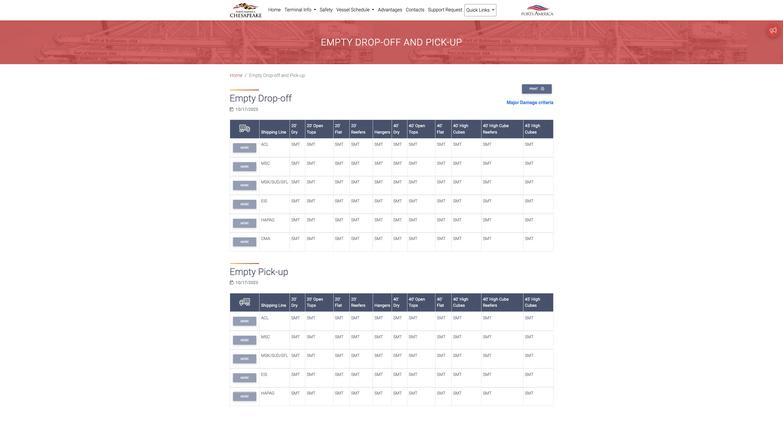 Task type: vqa. For each thing, say whether or not it's contained in the screenshot.
right Home
yes



Task type: describe. For each thing, give the bounding box(es) containing it.
1 horizontal spatial off
[[281, 93, 292, 104]]

2 hangers from the top
[[375, 303, 391, 308]]

2 10/17/2023 from the top
[[236, 281, 258, 286]]

empty drop-off
[[230, 93, 292, 104]]

major damage criteria
[[507, 100, 554, 105]]

terminal
[[285, 7, 303, 13]]

1 horizontal spatial pick-
[[290, 73, 300, 78]]

1 20' open tops from the top
[[307, 123, 323, 135]]

support request
[[429, 7, 463, 13]]

2 20' reefers from the top
[[352, 297, 366, 308]]

2 shipping line from the top
[[261, 303, 286, 308]]

2 45' from the top
[[526, 297, 531, 302]]

0 horizontal spatial up
[[278, 267, 289, 278]]

0 vertical spatial pick-
[[426, 37, 450, 48]]

vessel schedule link
[[335, 4, 377, 16]]

2 40' high cubes from the top
[[454, 297, 469, 308]]

2 line from the top
[[279, 303, 286, 308]]

2 20' dry from the top
[[292, 297, 298, 308]]

support request link
[[427, 4, 465, 16]]

2 40' high cube reefers from the top
[[483, 297, 509, 308]]

empty pick-up
[[230, 267, 289, 278]]

vessel
[[337, 7, 350, 13]]

safety
[[320, 7, 333, 13]]

major damage criteria link
[[507, 99, 554, 106]]

1 calendar day image from the top
[[230, 107, 234, 112]]

info
[[304, 7, 312, 13]]

0 horizontal spatial home
[[230, 73, 243, 78]]

1 45' high cubes from the top
[[526, 123, 541, 135]]

2 20' open tops from the top
[[307, 297, 323, 308]]

advantages link
[[377, 4, 404, 16]]

1 45' from the top
[[526, 123, 531, 128]]

1 40' flat from the top
[[437, 123, 444, 135]]

2 acl from the top
[[261, 316, 269, 321]]

terminal info link
[[283, 4, 318, 16]]

print
[[530, 87, 539, 91]]

2 40' flat from the top
[[437, 297, 444, 308]]

0 horizontal spatial home link
[[230, 73, 243, 78]]

0 vertical spatial drop-
[[356, 37, 384, 48]]

1 vertical spatial empty drop-off and pick-up
[[249, 73, 305, 78]]

1 shipping from the top
[[261, 130, 278, 135]]

1 horizontal spatial home link
[[267, 4, 283, 16]]

2 calendar day image from the top
[[230, 281, 234, 285]]

print link
[[523, 84, 552, 94]]

2 eis from the top
[[261, 372, 267, 377]]

1 hapag from the top
[[261, 218, 275, 223]]

2 msk/sud/sfl from the top
[[261, 354, 289, 359]]

1 msc from the top
[[261, 161, 270, 166]]

2 40' open tops from the top
[[409, 297, 426, 308]]

damage
[[521, 100, 538, 105]]

advantages
[[378, 7, 403, 13]]

2 cube from the top
[[500, 297, 509, 302]]

vessel schedule
[[337, 7, 371, 13]]

1 20' flat from the top
[[335, 123, 342, 135]]

2 20' flat from the top
[[335, 297, 342, 308]]

contacts
[[406, 7, 425, 13]]

2 hapag from the top
[[261, 391, 275, 396]]

1 vertical spatial drop-
[[263, 73, 275, 78]]

terminal info
[[285, 7, 313, 13]]

2 40' dry from the top
[[394, 297, 400, 308]]



Task type: locate. For each thing, give the bounding box(es) containing it.
0 vertical spatial hapag
[[261, 218, 275, 223]]

1 eis from the top
[[261, 199, 267, 204]]

drop-
[[356, 37, 384, 48], [263, 73, 275, 78], [258, 93, 281, 104]]

1 acl from the top
[[261, 142, 269, 147]]

1 vertical spatial up
[[300, 73, 305, 78]]

1 40' open tops from the top
[[409, 123, 426, 135]]

2 vertical spatial off
[[281, 93, 292, 104]]

20'
[[292, 123, 297, 128], [307, 123, 313, 128], [335, 123, 341, 128], [352, 123, 357, 128], [292, 297, 297, 302], [307, 297, 313, 302], [335, 297, 341, 302], [352, 297, 357, 302]]

acl
[[261, 142, 269, 147], [261, 316, 269, 321]]

print image
[[541, 87, 545, 90]]

1 vertical spatial 40' dry
[[394, 297, 400, 308]]

1 shipping line from the top
[[261, 130, 286, 135]]

0 vertical spatial 40' high cube reefers
[[483, 123, 509, 135]]

1 20' reefers from the top
[[352, 123, 366, 135]]

quick
[[467, 7, 478, 13]]

0 vertical spatial 20' flat
[[335, 123, 342, 135]]

0 vertical spatial 45' high cubes
[[526, 123, 541, 135]]

and
[[404, 37, 424, 48], [281, 73, 289, 78]]

0 vertical spatial and
[[404, 37, 424, 48]]

contacts link
[[404, 4, 427, 16]]

0 horizontal spatial empty drop-off and pick-up
[[249, 73, 305, 78]]

1 cube from the top
[[500, 123, 509, 128]]

reefers
[[352, 130, 366, 135], [483, 130, 498, 135], [352, 303, 366, 308], [483, 303, 498, 308]]

0 vertical spatial home
[[269, 7, 281, 13]]

1 vertical spatial pick-
[[290, 73, 300, 78]]

0 vertical spatial 40' open tops
[[409, 123, 426, 135]]

0 vertical spatial 20' reefers
[[352, 123, 366, 135]]

1 hangers from the top
[[375, 130, 391, 135]]

45' high cubes
[[526, 123, 541, 135], [526, 297, 541, 308]]

quick links link
[[465, 4, 497, 16]]

20' dry
[[292, 123, 298, 135], [292, 297, 298, 308]]

1 vertical spatial calendar day image
[[230, 281, 234, 285]]

links
[[479, 7, 490, 13]]

40' high cube reefers
[[483, 123, 509, 135], [483, 297, 509, 308]]

cma
[[261, 236, 270, 241]]

home
[[269, 7, 281, 13], [230, 73, 243, 78]]

0 horizontal spatial and
[[281, 73, 289, 78]]

msk/sud/sfl
[[261, 180, 289, 185], [261, 354, 289, 359]]

0 horizontal spatial pick-
[[258, 267, 278, 278]]

0 vertical spatial calendar day image
[[230, 107, 234, 112]]

hangers
[[375, 130, 391, 135], [375, 303, 391, 308]]

10/17/2023 down empty drop-off
[[236, 107, 258, 112]]

eis
[[261, 199, 267, 204], [261, 372, 267, 377]]

smt
[[292, 142, 300, 147], [307, 142, 316, 147], [335, 142, 344, 147], [352, 142, 360, 147], [375, 142, 383, 147], [394, 142, 402, 147], [409, 142, 418, 147], [437, 142, 446, 147], [454, 142, 462, 147], [483, 142, 492, 147], [526, 142, 534, 147], [292, 161, 300, 166], [307, 161, 316, 166], [335, 161, 344, 166], [352, 161, 360, 166], [375, 161, 383, 166], [394, 161, 402, 166], [409, 161, 418, 166], [437, 161, 446, 166], [454, 161, 462, 166], [483, 161, 492, 166], [526, 161, 534, 166], [292, 180, 300, 185], [307, 180, 316, 185], [335, 180, 344, 185], [352, 180, 360, 185], [375, 180, 383, 185], [394, 180, 402, 185], [409, 180, 418, 185], [437, 180, 446, 185], [454, 180, 462, 185], [483, 180, 492, 185], [526, 180, 534, 185], [292, 199, 300, 204], [307, 199, 316, 204], [335, 199, 344, 204], [352, 199, 360, 204], [375, 199, 383, 204], [394, 199, 402, 204], [409, 199, 418, 204], [437, 199, 446, 204], [454, 199, 462, 204], [483, 199, 492, 204], [526, 199, 534, 204], [292, 218, 300, 223], [307, 218, 316, 223], [335, 218, 344, 223], [352, 218, 360, 223], [375, 218, 383, 223], [394, 218, 402, 223], [409, 218, 418, 223], [437, 218, 446, 223], [454, 218, 462, 223], [483, 218, 492, 223], [526, 218, 534, 223], [292, 236, 300, 241], [307, 236, 316, 241], [335, 236, 344, 241], [352, 236, 360, 241], [375, 236, 383, 241], [394, 236, 402, 241], [409, 236, 418, 241], [437, 236, 446, 241], [454, 236, 462, 241], [483, 236, 492, 241], [526, 236, 534, 241], [292, 316, 300, 321], [307, 316, 316, 321], [335, 316, 344, 321], [352, 316, 360, 321], [375, 316, 383, 321], [394, 316, 402, 321], [409, 316, 418, 321], [437, 316, 446, 321], [454, 316, 462, 321], [483, 316, 492, 321], [526, 316, 534, 321], [292, 335, 300, 340], [307, 335, 316, 340], [335, 335, 344, 340], [352, 335, 360, 340], [375, 335, 383, 340], [394, 335, 402, 340], [409, 335, 418, 340], [437, 335, 446, 340], [454, 335, 462, 340], [483, 335, 492, 340], [526, 335, 534, 340], [292, 354, 300, 359], [307, 354, 316, 359], [335, 354, 344, 359], [352, 354, 360, 359], [375, 354, 383, 359], [394, 354, 402, 359], [409, 354, 418, 359], [437, 354, 446, 359], [454, 354, 462, 359], [483, 354, 492, 359], [526, 354, 534, 359], [292, 372, 300, 377], [307, 372, 316, 377], [335, 372, 344, 377], [352, 372, 360, 377], [375, 372, 383, 377], [394, 372, 402, 377], [409, 372, 418, 377], [437, 372, 446, 377], [454, 372, 462, 377], [483, 372, 492, 377], [526, 372, 534, 377], [292, 391, 300, 396], [307, 391, 316, 396], [335, 391, 344, 396], [352, 391, 360, 396], [375, 391, 383, 396], [394, 391, 402, 396], [409, 391, 418, 396], [437, 391, 446, 396], [454, 391, 462, 396], [483, 391, 492, 396], [526, 391, 534, 396]]

major
[[507, 100, 519, 105]]

1 vertical spatial 40' high cubes
[[454, 297, 469, 308]]

pick-
[[426, 37, 450, 48], [290, 73, 300, 78], [258, 267, 278, 278]]

0 vertical spatial cube
[[500, 123, 509, 128]]

dry
[[292, 130, 298, 135], [394, 130, 400, 135], [292, 303, 298, 308], [394, 303, 400, 308]]

safety link
[[318, 4, 335, 16]]

0 vertical spatial off
[[384, 37, 402, 48]]

home link
[[267, 4, 283, 16], [230, 73, 243, 78]]

line
[[279, 130, 286, 135], [279, 303, 286, 308]]

20' reefers
[[352, 123, 366, 135], [352, 297, 366, 308]]

shipping line
[[261, 130, 286, 135], [261, 303, 286, 308]]

40' high cubes
[[454, 123, 469, 135], [454, 297, 469, 308]]

0 vertical spatial eis
[[261, 199, 267, 204]]

1 40' high cube reefers from the top
[[483, 123, 509, 135]]

0 vertical spatial home link
[[267, 4, 283, 16]]

0 vertical spatial 45'
[[526, 123, 531, 128]]

40' dry
[[394, 123, 400, 135], [394, 297, 400, 308]]

open
[[314, 123, 323, 128], [416, 123, 426, 128], [314, 297, 323, 302], [416, 297, 426, 302]]

quick links
[[467, 7, 491, 13]]

2 vertical spatial up
[[278, 267, 289, 278]]

10/17/2023
[[236, 107, 258, 112], [236, 281, 258, 286]]

1 vertical spatial cube
[[500, 297, 509, 302]]

2 vertical spatial drop-
[[258, 93, 281, 104]]

0 vertical spatial shipping line
[[261, 130, 286, 135]]

45'
[[526, 123, 531, 128], [526, 297, 531, 302]]

1 vertical spatial 45'
[[526, 297, 531, 302]]

criteria
[[539, 100, 554, 105]]

up
[[450, 37, 463, 48], [300, 73, 305, 78], [278, 267, 289, 278]]

msc
[[261, 161, 270, 166], [261, 335, 270, 340]]

calendar day image
[[230, 107, 234, 112], [230, 281, 234, 285]]

1 vertical spatial line
[[279, 303, 286, 308]]

0 vertical spatial 10/17/2023
[[236, 107, 258, 112]]

0 vertical spatial hangers
[[375, 130, 391, 135]]

0 horizontal spatial off
[[275, 73, 280, 78]]

1 vertical spatial eis
[[261, 372, 267, 377]]

40' open tops
[[409, 123, 426, 135], [409, 297, 426, 308]]

2 shipping from the top
[[261, 303, 278, 308]]

high
[[460, 123, 469, 128], [490, 123, 499, 128], [532, 123, 541, 128], [460, 297, 469, 302], [490, 297, 499, 302], [532, 297, 541, 302]]

off
[[384, 37, 402, 48], [275, 73, 280, 78], [281, 93, 292, 104]]

0 vertical spatial 40' dry
[[394, 123, 400, 135]]

40'
[[394, 123, 399, 128], [409, 123, 415, 128], [437, 123, 443, 128], [454, 123, 459, 128], [483, 123, 489, 128], [394, 297, 399, 302], [409, 297, 415, 302], [437, 297, 443, 302], [454, 297, 459, 302], [483, 297, 489, 302]]

20' open tops
[[307, 123, 323, 135], [307, 297, 323, 308]]

1 20' dry from the top
[[292, 123, 298, 135]]

0 vertical spatial 40' high cubes
[[454, 123, 469, 135]]

1 vertical spatial 40' flat
[[437, 297, 444, 308]]

1 vertical spatial 40' open tops
[[409, 297, 426, 308]]

1 vertical spatial home link
[[230, 73, 243, 78]]

20' flat
[[335, 123, 342, 135], [335, 297, 342, 308]]

1 vertical spatial 20' open tops
[[307, 297, 323, 308]]

1 10/17/2023 from the top
[[236, 107, 258, 112]]

1 vertical spatial 45' high cubes
[[526, 297, 541, 308]]

0 vertical spatial msc
[[261, 161, 270, 166]]

1 vertical spatial 40' high cube reefers
[[483, 297, 509, 308]]

1 msk/sud/sfl from the top
[[261, 180, 289, 185]]

cube
[[500, 123, 509, 128], [500, 297, 509, 302]]

0 vertical spatial msk/sud/sfl
[[261, 180, 289, 185]]

1 vertical spatial 20' flat
[[335, 297, 342, 308]]

40' flat
[[437, 123, 444, 135], [437, 297, 444, 308]]

0 vertical spatial acl
[[261, 142, 269, 147]]

0 vertical spatial shipping
[[261, 130, 278, 135]]

1 40' high cubes from the top
[[454, 123, 469, 135]]

1 vertical spatial msc
[[261, 335, 270, 340]]

support
[[429, 7, 445, 13]]

2 horizontal spatial up
[[450, 37, 463, 48]]

0 vertical spatial 20' dry
[[292, 123, 298, 135]]

hapag
[[261, 218, 275, 223], [261, 391, 275, 396]]

request
[[446, 7, 463, 13]]

1 40' dry from the top
[[394, 123, 400, 135]]

1 line from the top
[[279, 130, 286, 135]]

1 vertical spatial 20' reefers
[[352, 297, 366, 308]]

1 vertical spatial shipping
[[261, 303, 278, 308]]

0 vertical spatial 20' open tops
[[307, 123, 323, 135]]

schedule
[[351, 7, 370, 13]]

1 vertical spatial and
[[281, 73, 289, 78]]

empty
[[321, 37, 353, 48], [249, 73, 262, 78], [230, 93, 256, 104], [230, 267, 256, 278]]

cubes
[[454, 130, 465, 135], [526, 130, 537, 135], [454, 303, 465, 308], [526, 303, 537, 308]]

1 horizontal spatial and
[[404, 37, 424, 48]]

1 vertical spatial shipping line
[[261, 303, 286, 308]]

1 horizontal spatial up
[[300, 73, 305, 78]]

1 vertical spatial home
[[230, 73, 243, 78]]

2 vertical spatial pick-
[[258, 267, 278, 278]]

0 vertical spatial line
[[279, 130, 286, 135]]

2 horizontal spatial off
[[384, 37, 402, 48]]

empty drop-off and pick-up
[[321, 37, 463, 48], [249, 73, 305, 78]]

shipping
[[261, 130, 278, 135], [261, 303, 278, 308]]

1 vertical spatial 20' dry
[[292, 297, 298, 308]]

flat
[[335, 130, 342, 135], [437, 130, 444, 135], [335, 303, 342, 308], [437, 303, 444, 308]]

0 vertical spatial empty drop-off and pick-up
[[321, 37, 463, 48]]

1 vertical spatial off
[[275, 73, 280, 78]]

10/17/2023 down empty pick-up
[[236, 281, 258, 286]]

1 vertical spatial 10/17/2023
[[236, 281, 258, 286]]

1 horizontal spatial empty drop-off and pick-up
[[321, 37, 463, 48]]

1 vertical spatial hangers
[[375, 303, 391, 308]]

tops
[[307, 130, 316, 135], [409, 130, 418, 135], [307, 303, 316, 308], [409, 303, 418, 308]]

1 vertical spatial hapag
[[261, 391, 275, 396]]

1 vertical spatial msk/sud/sfl
[[261, 354, 289, 359]]

0 vertical spatial up
[[450, 37, 463, 48]]

2 45' high cubes from the top
[[526, 297, 541, 308]]

2 horizontal spatial pick-
[[426, 37, 450, 48]]

2 msc from the top
[[261, 335, 270, 340]]

1 horizontal spatial home
[[269, 7, 281, 13]]

1 vertical spatial acl
[[261, 316, 269, 321]]

0 vertical spatial 40' flat
[[437, 123, 444, 135]]



